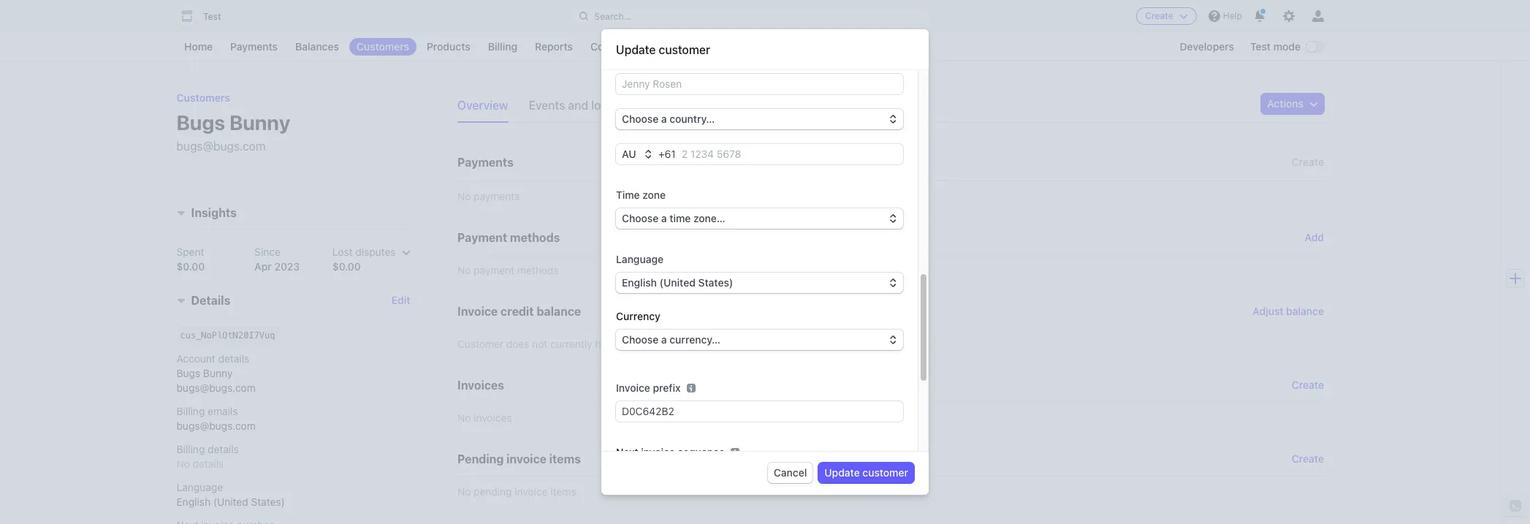 Task type: locate. For each thing, give the bounding box(es) containing it.
bugs@bugs.com down emails
[[177, 420, 256, 432]]

no left payment
[[458, 264, 471, 276]]

bugs@bugs.com
[[177, 140, 266, 153], [177, 382, 256, 394], [177, 420, 256, 432]]

2 vertical spatial billing
[[177, 443, 205, 456]]

(united down billing details no details
[[214, 496, 249, 508]]

0 vertical spatial bugs@bugs.com
[[177, 140, 266, 153]]

no left payments
[[458, 190, 471, 202]]

0 horizontal spatial customers link
[[177, 91, 231, 104]]

english inside dropdown button
[[622, 276, 657, 289]]

customers up bugs bunny bugs@bugs.com
[[177, 91, 231, 104]]

connect link
[[583, 38, 639, 56]]

0 vertical spatial bugs
[[177, 110, 226, 134]]

1 vertical spatial bugs@bugs.com
[[177, 382, 256, 394]]

no down billing emails bugs@bugs.com
[[177, 458, 190, 470]]

bugs inside bugs bunny bugs@bugs.com
[[177, 110, 226, 134]]

Invoice prefix text field
[[616, 401, 903, 422]]

test inside button
[[203, 11, 221, 22]]

0 horizontal spatial update customer
[[616, 43, 710, 56]]

1 horizontal spatial states)
[[698, 276, 733, 289]]

2 bugs@bugs.com from the top
[[177, 382, 256, 394]]

1 vertical spatial english
[[177, 496, 211, 508]]

invoice left prefix
[[616, 382, 650, 394]]

61
[[665, 148, 676, 160]]

invoice up customer
[[458, 305, 498, 318]]

customers link left products link
[[349, 38, 417, 56]]

zone
[[643, 189, 666, 201]]

1 vertical spatial bunny
[[203, 367, 233, 380]]

test left mode
[[1251, 40, 1271, 53]]

0 vertical spatial customers
[[357, 40, 409, 53]]

2 balance from the left
[[1286, 305, 1324, 317]]

0 vertical spatial states)
[[698, 276, 733, 289]]

3 choose from the top
[[622, 333, 659, 346]]

account
[[177, 353, 216, 365]]

1 vertical spatial billing
[[177, 405, 205, 418]]

0 vertical spatial (united
[[660, 276, 696, 289]]

1 vertical spatial language
[[177, 481, 223, 494]]

0 vertical spatial billing
[[488, 40, 517, 53]]

payments
[[230, 40, 278, 53], [458, 156, 514, 169]]

0 horizontal spatial language
[[177, 481, 223, 494]]

test up 'home'
[[203, 11, 221, 22]]

no for invoices
[[458, 411, 471, 424]]

create button for payments
[[1292, 152, 1324, 172]]

billing left emails
[[177, 405, 205, 418]]

(united
[[660, 276, 696, 289], [214, 496, 249, 508]]

2 vertical spatial bugs@bugs.com
[[177, 420, 256, 432]]

bugs@bugs.com up "insights" dropdown button
[[177, 140, 266, 153]]

credit
[[501, 305, 534, 318]]

country…
[[670, 113, 715, 125]]

time
[[616, 189, 640, 201]]

test
[[203, 11, 221, 22], [1251, 40, 1271, 53]]

no for payments
[[458, 190, 471, 202]]

bugs@bugs.com up emails
[[177, 382, 256, 394]]

1 vertical spatial update customer
[[825, 466, 908, 479]]

1 vertical spatial details
[[208, 443, 239, 456]]

reports
[[535, 40, 573, 53]]

billing left reports
[[488, 40, 517, 53]]

1 horizontal spatial update
[[825, 466, 860, 479]]

update customer button
[[819, 463, 914, 483]]

update right the cancel
[[825, 466, 860, 479]]

1 bugs@bugs.com from the top
[[177, 140, 266, 153]]

methods
[[510, 231, 560, 244], [517, 264, 559, 276]]

choose up +
[[622, 113, 659, 125]]

a left country… at the left of the page
[[661, 113, 667, 125]]

2 bugs from the top
[[177, 367, 201, 380]]

0 vertical spatial invoice
[[458, 305, 498, 318]]

1 vertical spatial (united
[[214, 496, 249, 508]]

choose inside dropdown button
[[622, 333, 659, 346]]

1 vertical spatial items
[[551, 485, 576, 498]]

invoice down pending invoice items
[[515, 485, 548, 498]]

language down billing details no details
[[177, 481, 223, 494]]

more
[[649, 40, 674, 53]]

tab list
[[458, 94, 635, 123]]

Jenny Rosen text field
[[616, 74, 903, 94]]

billing details no details
[[177, 443, 239, 470]]

0 horizontal spatial customer
[[659, 43, 710, 56]]

customers
[[357, 40, 409, 53], [177, 91, 231, 104]]

invoice for next
[[641, 446, 675, 458]]

1 vertical spatial customers link
[[177, 91, 231, 104]]

1 vertical spatial invoice
[[616, 382, 650, 394]]

update customer
[[616, 43, 710, 56], [825, 466, 908, 479]]

create button for pending invoice items
[[1292, 452, 1324, 466]]

details
[[191, 294, 231, 307]]

choose
[[622, 113, 659, 125], [622, 212, 659, 224], [622, 333, 659, 346]]

items
[[549, 452, 581, 466], [551, 485, 576, 498]]

1 choose from the top
[[622, 113, 659, 125]]

logs
[[591, 99, 614, 112]]

customers link up bugs bunny bugs@bugs.com
[[177, 91, 231, 104]]

no payment methods
[[458, 264, 559, 276]]

create button
[[1137, 7, 1197, 25], [1292, 152, 1324, 172], [1292, 452, 1324, 466]]

customer
[[458, 338, 504, 350]]

0 horizontal spatial update
[[616, 43, 656, 56]]

no pending invoice items
[[458, 485, 576, 498]]

2 vertical spatial details
[[193, 458, 224, 470]]

1 horizontal spatial test
[[1251, 40, 1271, 53]]

1 horizontal spatial language
[[616, 253, 664, 265]]

a
[[661, 113, 667, 125], [661, 212, 667, 224], [661, 333, 667, 346], [620, 338, 626, 350]]

payment
[[474, 264, 515, 276]]

billing
[[488, 40, 517, 53], [177, 405, 205, 418], [177, 443, 205, 456]]

time zone
[[616, 189, 666, 201]]

(united inside language english (united states)
[[214, 496, 249, 508]]

invoice for invoice credit balance
[[458, 305, 498, 318]]

1 bugs from the top
[[177, 110, 226, 134]]

0 vertical spatial bunny
[[230, 110, 291, 134]]

invoice right next
[[641, 446, 675, 458]]

0 vertical spatial details
[[219, 353, 250, 365]]

0 vertical spatial test
[[203, 11, 221, 22]]

test for test mode
[[1251, 40, 1271, 53]]

choose a currency… button
[[616, 330, 903, 350]]

language
[[616, 253, 664, 265], [177, 481, 223, 494]]

3 bugs@bugs.com from the top
[[177, 420, 256, 432]]

english (united states)
[[622, 276, 733, 289]]

1 horizontal spatial english
[[622, 276, 657, 289]]

2 vertical spatial create button
[[1292, 452, 1324, 466]]

0 horizontal spatial test
[[203, 11, 221, 22]]

does
[[506, 338, 529, 350]]

1 horizontal spatial invoice
[[616, 382, 650, 394]]

1 vertical spatial customer
[[863, 466, 908, 479]]

items up no pending invoice items
[[549, 452, 581, 466]]

payments up no payments
[[458, 156, 514, 169]]

no left invoices
[[458, 411, 471, 424]]

1 vertical spatial choose
[[622, 212, 659, 224]]

adjust
[[1253, 305, 1284, 317]]

a inside dropdown button
[[661, 333, 667, 346]]

billing link
[[481, 38, 525, 56]]

billing inside billing emails bugs@bugs.com
[[177, 405, 205, 418]]

billing down billing emails bugs@bugs.com
[[177, 443, 205, 456]]

bugs@bugs.com inside bugs bunny bugs@bugs.com
[[177, 140, 266, 153]]

payments link
[[223, 38, 285, 56]]

customer inside button
[[863, 466, 908, 479]]

0 vertical spatial choose
[[622, 113, 659, 125]]

english
[[622, 276, 657, 289], [177, 496, 211, 508]]

invoices
[[474, 411, 512, 424]]

choose down currency
[[622, 333, 659, 346]]

update
[[616, 43, 656, 56], [825, 466, 860, 479]]

a for currency…
[[661, 333, 667, 346]]

cancel button
[[768, 463, 813, 483]]

test for test
[[203, 11, 221, 22]]

customers left products
[[357, 40, 409, 53]]

update down search…
[[616, 43, 656, 56]]

bugs bunny bugs@bugs.com
[[177, 110, 291, 153]]

1 horizontal spatial customers link
[[349, 38, 417, 56]]

1 horizontal spatial customer
[[863, 466, 908, 479]]

no
[[458, 190, 471, 202], [458, 264, 471, 276], [458, 411, 471, 424], [177, 458, 190, 470], [458, 485, 471, 498]]

methods down payment methods
[[517, 264, 559, 276]]

1 horizontal spatial $0.00
[[333, 261, 361, 273]]

0 vertical spatial language
[[616, 253, 664, 265]]

currency…
[[670, 333, 721, 346]]

customer
[[659, 43, 710, 56], [863, 466, 908, 479]]

payment methods
[[458, 231, 560, 244]]

add button
[[1305, 230, 1324, 245]]

0 horizontal spatial invoice
[[458, 305, 498, 318]]

1 vertical spatial update
[[825, 466, 860, 479]]

0 horizontal spatial (united
[[214, 496, 249, 508]]

zone…
[[694, 212, 726, 224]]

1 horizontal spatial update customer
[[825, 466, 908, 479]]

invoice for pending
[[507, 452, 547, 466]]

0 vertical spatial customers link
[[349, 38, 417, 56]]

1 horizontal spatial balance
[[1286, 305, 1324, 317]]

(united up currency
[[660, 276, 696, 289]]

0 vertical spatial english
[[622, 276, 657, 289]]

0 horizontal spatial balance
[[537, 305, 581, 318]]

2 vertical spatial choose
[[622, 333, 659, 346]]

(united inside dropdown button
[[660, 276, 696, 289]]

update customer inside button
[[825, 466, 908, 479]]

1 vertical spatial bugs
[[177, 367, 201, 380]]

choose a country…
[[622, 113, 715, 125]]

balance
[[537, 305, 581, 318], [1286, 305, 1324, 317]]

adjust balance button
[[1253, 304, 1324, 319]]

language up english (united states)
[[616, 253, 664, 265]]

methods up no payment methods
[[510, 231, 560, 244]]

choose a country… button
[[616, 109, 903, 129]]

insights button
[[171, 198, 237, 222]]

actions
[[1268, 97, 1304, 110]]

$0.00 down spent
[[177, 261, 205, 273]]

1 vertical spatial payments
[[458, 156, 514, 169]]

a left currency…
[[661, 333, 667, 346]]

details down billing emails bugs@bugs.com
[[208, 443, 239, 456]]

invoice
[[641, 446, 675, 458], [507, 452, 547, 466], [515, 485, 548, 498]]

tab list containing overview
[[458, 94, 635, 123]]

1 vertical spatial test
[[1251, 40, 1271, 53]]

english down billing details no details
[[177, 496, 211, 508]]

adjust balance
[[1253, 305, 1324, 317]]

0 horizontal spatial customers
[[177, 91, 231, 104]]

products link
[[419, 38, 478, 56]]

details
[[219, 353, 250, 365], [208, 443, 239, 456], [193, 458, 224, 470]]

1 horizontal spatial customers
[[357, 40, 409, 53]]

balance inside button
[[1286, 305, 1324, 317]]

invoice up no pending invoice items
[[507, 452, 547, 466]]

items down pending invoice items
[[551, 485, 576, 498]]

no left pending
[[458, 485, 471, 498]]

balance up customer does not currently have a balance.
[[537, 305, 581, 318]]

a right have
[[620, 338, 626, 350]]

since
[[255, 246, 281, 258]]

english up currency
[[622, 276, 657, 289]]

disputes
[[356, 246, 396, 258]]

0 vertical spatial update customer
[[616, 43, 710, 56]]

billing inside billing details no details
[[177, 443, 205, 456]]

customers link
[[349, 38, 417, 56], [177, 91, 231, 104]]

0 horizontal spatial english
[[177, 496, 211, 508]]

sequence
[[678, 446, 725, 458]]

1 vertical spatial create button
[[1292, 152, 1324, 172]]

0 vertical spatial payments
[[230, 40, 278, 53]]

details up language english (united states) at the left of the page
[[193, 458, 224, 470]]

choose down time zone
[[622, 212, 659, 224]]

1 vertical spatial states)
[[251, 496, 285, 508]]

0 horizontal spatial $0.00
[[177, 261, 205, 273]]

1 vertical spatial methods
[[517, 264, 559, 276]]

language inside language english (united states)
[[177, 481, 223, 494]]

invoice for invoice prefix
[[616, 382, 650, 394]]

edit button
[[392, 293, 411, 308]]

payments right 'home'
[[230, 40, 278, 53]]

billing for billing
[[488, 40, 517, 53]]

no for pending invoice items
[[458, 485, 471, 498]]

0 horizontal spatial states)
[[251, 496, 285, 508]]

details inside account details bugs bunny bugs@bugs.com
[[219, 353, 250, 365]]

english inside language english (united states)
[[177, 496, 211, 508]]

$0.00 down 'lost'
[[333, 261, 361, 273]]

pending
[[474, 485, 512, 498]]

states)
[[698, 276, 733, 289], [251, 496, 285, 508]]

since apr 2023
[[255, 246, 300, 273]]

1 horizontal spatial (united
[[660, 276, 696, 289]]

a left time
[[661, 212, 667, 224]]

details down cus_noplqtn20i7vuq
[[219, 353, 250, 365]]

2 choose from the top
[[622, 212, 659, 224]]

0 vertical spatial methods
[[510, 231, 560, 244]]

balance right adjust
[[1286, 305, 1324, 317]]



Task type: describe. For each thing, give the bounding box(es) containing it.
spent
[[177, 246, 205, 258]]

events
[[529, 99, 565, 112]]

events and logs
[[529, 99, 614, 112]]

choose a time zone…
[[622, 212, 726, 224]]

events and logs button
[[529, 94, 623, 123]]

overview button
[[458, 94, 517, 123]]

currency
[[616, 310, 661, 322]]

1 horizontal spatial payments
[[458, 156, 514, 169]]

test button
[[177, 6, 236, 26]]

billing for billing emails bugs@bugs.com
[[177, 405, 205, 418]]

0 vertical spatial create button
[[1137, 7, 1197, 25]]

no payments
[[458, 190, 520, 202]]

svg image
[[1310, 99, 1318, 108]]

Search… search field
[[571, 7, 930, 25]]

pending invoice items
[[458, 452, 581, 466]]

english (united states) button
[[616, 273, 903, 293]]

bunny inside account details bugs bunny bugs@bugs.com
[[203, 367, 233, 380]]

2 1234 5678 telephone field
[[676, 144, 903, 164]]

have
[[595, 338, 617, 350]]

choose for choose a currency…
[[622, 333, 659, 346]]

add
[[1305, 231, 1324, 243]]

lost
[[333, 246, 353, 258]]

1 vertical spatial customers
[[177, 91, 231, 104]]

more button
[[642, 38, 696, 56]]

details for bunny
[[219, 353, 250, 365]]

no inside billing details no details
[[177, 458, 190, 470]]

states) inside language english (united states)
[[251, 496, 285, 508]]

mode
[[1274, 40, 1301, 53]]

invoices
[[458, 379, 504, 392]]

2 $0.00 from the left
[[333, 261, 361, 273]]

2023
[[275, 261, 300, 273]]

+
[[659, 148, 665, 160]]

choose a currency…
[[622, 333, 721, 346]]

details button
[[171, 286, 231, 309]]

cancel
[[774, 466, 807, 479]]

payment
[[458, 231, 507, 244]]

language english (united states)
[[177, 481, 285, 508]]

details for details
[[208, 443, 239, 456]]

invoice credit balance
[[458, 305, 581, 318]]

account details bugs bunny bugs@bugs.com
[[177, 353, 256, 394]]

balances link
[[288, 38, 346, 56]]

billing for billing details no details
[[177, 443, 205, 456]]

actions button
[[1262, 94, 1324, 114]]

0 vertical spatial items
[[549, 452, 581, 466]]

0 vertical spatial update
[[616, 43, 656, 56]]

0 horizontal spatial payments
[[230, 40, 278, 53]]

cus_noplqtn20i7vuq
[[181, 331, 276, 341]]

and
[[568, 99, 589, 112]]

a for time
[[661, 212, 667, 224]]

currently
[[550, 338, 593, 350]]

billing emails bugs@bugs.com
[[177, 405, 256, 432]]

overview
[[458, 99, 508, 112]]

next invoice sequence
[[616, 446, 725, 458]]

choose for choose a time zone…
[[622, 212, 659, 224]]

developers link
[[1173, 38, 1242, 56]]

time
[[670, 212, 691, 224]]

choose for choose a country…
[[622, 113, 659, 125]]

0 vertical spatial customer
[[659, 43, 710, 56]]

next
[[616, 446, 639, 458]]

reports link
[[528, 38, 580, 56]]

language for language english (united states)
[[177, 481, 223, 494]]

language for language
[[616, 253, 664, 265]]

edit
[[392, 294, 411, 307]]

no for payment methods
[[458, 264, 471, 276]]

emails
[[208, 405, 238, 418]]

1 $0.00 from the left
[[177, 261, 205, 273]]

choose a time zone… button
[[616, 208, 903, 229]]

bugs@bugs.com for billing
[[177, 420, 256, 432]]

lost disputes
[[333, 246, 396, 258]]

search…
[[594, 11, 631, 22]]

1 balance from the left
[[537, 305, 581, 318]]

apr
[[255, 261, 272, 273]]

payments
[[474, 190, 520, 202]]

products
[[427, 40, 470, 53]]

customer does not currently have a balance.
[[458, 338, 668, 350]]

bunny inside bugs bunny bugs@bugs.com
[[230, 110, 291, 134]]

create link
[[1292, 378, 1324, 392]]

prefix
[[653, 382, 681, 394]]

update inside button
[[825, 466, 860, 479]]

connect
[[591, 40, 631, 53]]

notifications image
[[1254, 10, 1266, 22]]

states) inside dropdown button
[[698, 276, 733, 289]]

developers
[[1180, 40, 1234, 53]]

home
[[184, 40, 213, 53]]

test mode
[[1251, 40, 1301, 53]]

bugs inside account details bugs bunny bugs@bugs.com
[[177, 367, 201, 380]]

no invoices
[[458, 411, 512, 424]]

insights
[[191, 206, 237, 220]]

pending
[[458, 452, 504, 466]]

spent $0.00
[[177, 246, 205, 273]]

home link
[[177, 38, 220, 56]]

cus_noplqtn20i7vuq button
[[181, 328, 276, 342]]

bugs@bugs.com for bugs
[[177, 140, 266, 153]]

+ 61
[[659, 148, 676, 160]]

a for country…
[[661, 113, 667, 125]]

balances
[[295, 40, 339, 53]]

not
[[532, 338, 548, 350]]

invoice prefix
[[616, 382, 681, 394]]

balance.
[[629, 338, 668, 350]]



Task type: vqa. For each thing, say whether or not it's contained in the screenshot.
Date
no



